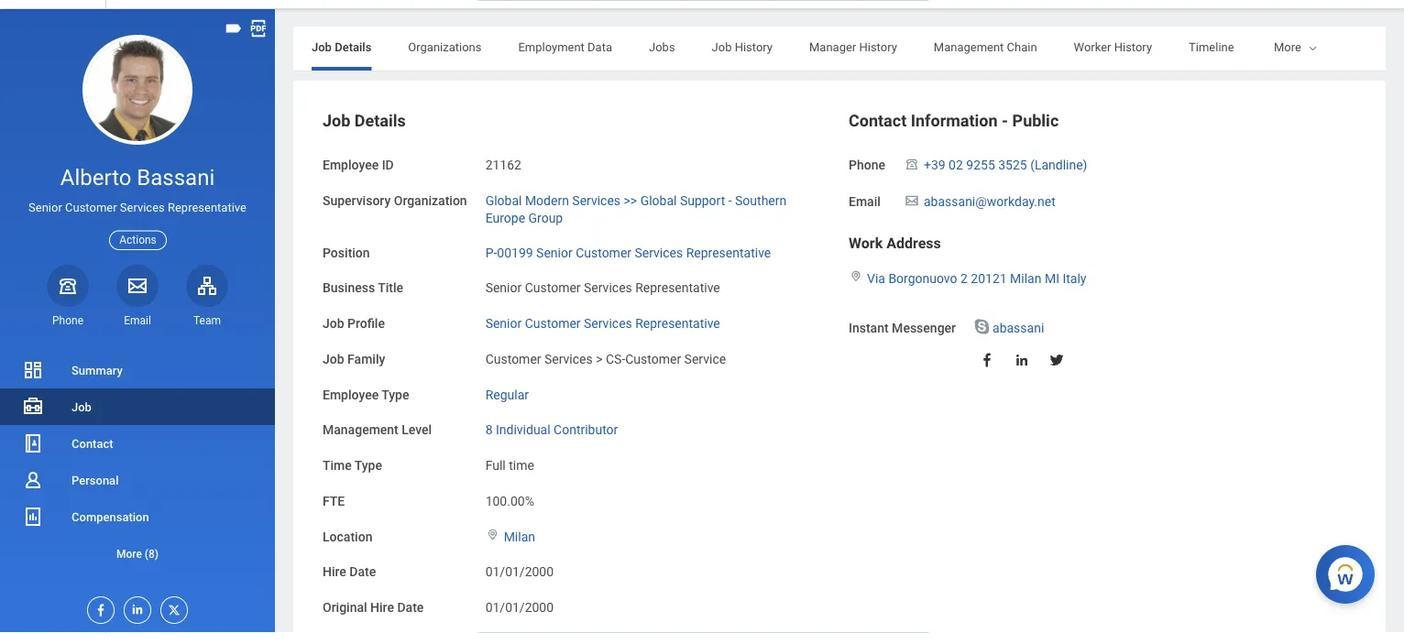 Task type: describe. For each thing, give the bounding box(es) containing it.
time
[[323, 459, 352, 474]]

job history
[[712, 40, 773, 54]]

facebook image
[[979, 353, 996, 369]]

contact information - public group
[[849, 111, 1357, 381]]

details inside job details group
[[355, 112, 406, 131]]

phone inside contact information - public group
[[849, 158, 886, 173]]

via borgonuovo 2 20121 milan mi italy link
[[868, 268, 1087, 287]]

more for more
[[1275, 40, 1302, 54]]

0 horizontal spatial linkedin image
[[125, 598, 145, 617]]

regular
[[486, 388, 529, 403]]

management for management chain
[[934, 40, 1004, 54]]

data for employment data
[[588, 40, 613, 54]]

worker
[[1074, 40, 1112, 54]]

1 global from the left
[[486, 194, 522, 209]]

type for employee type
[[382, 388, 409, 403]]

tag image
[[224, 18, 244, 39]]

job profile
[[323, 317, 385, 332]]

compensation image
[[22, 506, 44, 528]]

europe
[[486, 211, 526, 226]]

via borgonuovo 2 20121 milan mi italy
[[868, 271, 1087, 287]]

phone alberto bassani element
[[47, 313, 89, 328]]

contact information - public button
[[849, 112, 1059, 131]]

family
[[348, 352, 385, 367]]

2 global from the left
[[641, 194, 677, 209]]

milan link
[[504, 526, 536, 545]]

mail image
[[904, 194, 921, 208]]

view printable version (pdf) image
[[249, 18, 269, 39]]

organizations
[[408, 40, 482, 54]]

(8)
[[145, 548, 159, 561]]

21162
[[486, 158, 522, 173]]

business title element
[[486, 270, 721, 297]]

job image
[[22, 396, 44, 418]]

customer left service at the bottom
[[626, 352, 681, 367]]

italy
[[1063, 271, 1087, 287]]

representative inside navigation pane region
[[168, 201, 247, 215]]

list containing summary
[[0, 352, 275, 572]]

employee for employee id
[[323, 158, 379, 173]]

instant messenger
[[849, 321, 956, 336]]

personal link
[[0, 462, 275, 499]]

type for time type
[[355, 459, 382, 474]]

business title
[[323, 281, 404, 296]]

job left family
[[323, 352, 344, 367]]

employee id
[[323, 158, 394, 173]]

contributor
[[554, 423, 618, 438]]

chain
[[1007, 40, 1038, 54]]

contact link
[[0, 425, 275, 462]]

job up job details button
[[312, 40, 332, 54]]

hire date element
[[486, 554, 554, 582]]

original
[[323, 601, 367, 616]]

manager
[[810, 40, 857, 54]]

data for additional data
[[1328, 40, 1353, 54]]

instant
[[849, 321, 889, 336]]

job details inside job details group
[[323, 112, 406, 131]]

facebook image
[[88, 598, 108, 618]]

global modern services >> global support - southern europe group
[[486, 194, 787, 226]]

contact for contact
[[72, 437, 113, 451]]

job left profile
[[323, 317, 344, 332]]

summary link
[[0, 352, 275, 389]]

contact information - public
[[849, 112, 1059, 131]]

abassani link
[[993, 317, 1045, 336]]

full time
[[486, 459, 535, 474]]

navigation pane region
[[0, 9, 275, 634]]

senior inside "business title" element
[[486, 281, 522, 296]]

compensation link
[[0, 499, 275, 536]]

p-00199 senior customer services representative
[[486, 246, 771, 261]]

actions button
[[109, 231, 167, 250]]

job link
[[0, 389, 275, 425]]

personal
[[72, 474, 119, 487]]

level
[[402, 423, 432, 438]]

00199
[[497, 246, 533, 261]]

support
[[680, 194, 726, 209]]

>
[[596, 352, 603, 367]]

representative up service at the bottom
[[636, 317, 721, 332]]

position
[[323, 246, 370, 261]]

full
[[486, 459, 506, 474]]

p-00199 senior customer services representative link
[[486, 242, 771, 261]]

employee for employee type
[[323, 388, 379, 403]]

1 vertical spatial hire
[[371, 601, 394, 616]]

job details group
[[323, 111, 831, 634]]

02
[[949, 158, 964, 173]]

management level
[[323, 423, 432, 438]]

actions
[[119, 234, 157, 247]]

information
[[911, 112, 998, 131]]

p-
[[486, 246, 497, 261]]

location
[[323, 530, 373, 545]]

phone button
[[47, 265, 89, 328]]

messenger
[[892, 321, 956, 336]]

more for more (8)
[[116, 548, 142, 561]]

customer inside senior customer services representative link
[[525, 317, 581, 332]]

additional data
[[1272, 40, 1353, 54]]

employee type
[[323, 388, 409, 403]]

senior down group
[[537, 246, 573, 261]]

summary
[[72, 364, 123, 377]]

abassani
[[993, 321, 1045, 336]]

20121
[[971, 271, 1007, 287]]

- inside "global modern services >> global support - southern europe group"
[[729, 194, 732, 209]]

services inside navigation pane region
[[120, 201, 165, 215]]

8 individual contributor
[[486, 423, 618, 438]]

alberto bassani
[[60, 165, 215, 191]]

modern
[[525, 194, 569, 209]]

employment data
[[519, 40, 613, 54]]

contact image
[[22, 433, 44, 455]]

id
[[382, 158, 394, 173]]

fte
[[323, 494, 345, 509]]

timeline
[[1189, 40, 1235, 54]]

customer up regular link
[[486, 352, 542, 367]]

supervisory organization
[[323, 194, 467, 209]]

services inside "global modern services >> global support - southern europe group"
[[573, 194, 621, 209]]

additional
[[1272, 40, 1325, 54]]

+39 02 9255 3525 (landline) link
[[924, 155, 1088, 173]]

supervisory
[[323, 194, 391, 209]]



Task type: vqa. For each thing, say whether or not it's contained in the screenshot.


Task type: locate. For each thing, give the bounding box(es) containing it.
original hire date
[[323, 601, 424, 616]]

customer inside "business title" element
[[525, 281, 581, 296]]

abassani@workday.net
[[924, 195, 1056, 210]]

cs-
[[606, 352, 626, 367]]

services left >>
[[573, 194, 621, 209]]

senior
[[28, 201, 62, 215], [537, 246, 573, 261], [486, 281, 522, 296], [486, 317, 522, 332]]

abassani@workday.net link
[[924, 191, 1056, 210]]

0 horizontal spatial email
[[124, 314, 151, 327]]

0 vertical spatial hire
[[323, 565, 346, 581]]

management inside job details group
[[323, 423, 399, 438]]

linkedin image
[[1014, 353, 1031, 369], [125, 598, 145, 617]]

banner
[[0, 0, 1405, 9]]

borgonuovo
[[889, 271, 958, 287]]

senior up regular link
[[486, 317, 522, 332]]

history for worker history
[[1115, 40, 1153, 54]]

job details inside tab list
[[312, 40, 372, 54]]

0 horizontal spatial contact
[[72, 437, 113, 451]]

customer services > cs-customer service
[[486, 352, 726, 367]]

customer
[[65, 201, 117, 215], [576, 246, 632, 261], [525, 281, 581, 296], [525, 317, 581, 332], [486, 352, 542, 367], [626, 352, 681, 367]]

title
[[378, 281, 404, 296]]

employee id element
[[486, 147, 522, 174]]

2 data from the left
[[1328, 40, 1353, 54]]

more inside dropdown button
[[116, 548, 142, 561]]

work
[[849, 235, 883, 253]]

bassani
[[137, 165, 215, 191]]

senior down 'alberto'
[[28, 201, 62, 215]]

100.00%
[[486, 494, 535, 509]]

0 vertical spatial type
[[382, 388, 409, 403]]

2 vertical spatial senior customer services representative
[[486, 317, 721, 332]]

type right 'time'
[[355, 459, 382, 474]]

more right timeline
[[1275, 40, 1302, 54]]

tab list containing job details
[[293, 27, 1387, 71]]

1 vertical spatial 01/01/2000
[[486, 601, 554, 616]]

global up europe
[[486, 194, 522, 209]]

southern
[[735, 194, 787, 209]]

representative down p-00199 senior customer services representative
[[636, 281, 721, 296]]

3525
[[999, 158, 1028, 173]]

senior down 00199
[[486, 281, 522, 296]]

email alberto bassani element
[[116, 313, 159, 328]]

1 horizontal spatial global
[[641, 194, 677, 209]]

1 horizontal spatial date
[[397, 601, 424, 616]]

management left chain
[[934, 40, 1004, 54]]

customer up job family element
[[525, 317, 581, 332]]

2 history from the left
[[860, 40, 898, 54]]

job down the summary
[[72, 400, 92, 414]]

customer down 'alberto'
[[65, 201, 117, 215]]

hire right original
[[371, 601, 394, 616]]

summary image
[[22, 359, 44, 381]]

public
[[1013, 112, 1059, 131]]

jobs
[[649, 40, 675, 54]]

date right original
[[397, 601, 424, 616]]

global
[[486, 194, 522, 209], [641, 194, 677, 209]]

representative
[[168, 201, 247, 215], [687, 246, 771, 261], [636, 281, 721, 296], [636, 317, 721, 332]]

representative down the support
[[687, 246, 771, 261]]

phone image
[[55, 275, 81, 297]]

employment
[[519, 40, 585, 54]]

1 data from the left
[[588, 40, 613, 54]]

1 horizontal spatial phone
[[849, 158, 886, 173]]

01/01/2000 up original hire date element
[[486, 565, 554, 581]]

employee up supervisory
[[323, 158, 379, 173]]

management down employee type
[[323, 423, 399, 438]]

email button
[[116, 265, 159, 328]]

1 vertical spatial contact
[[72, 437, 113, 451]]

0 horizontal spatial global
[[486, 194, 522, 209]]

representative inside "business title" element
[[636, 281, 721, 296]]

1 vertical spatial milan
[[504, 530, 536, 545]]

1 vertical spatial more
[[116, 548, 142, 561]]

data right additional
[[1328, 40, 1353, 54]]

full time element
[[486, 455, 535, 474]]

regular link
[[486, 384, 529, 403]]

services inside job family element
[[545, 352, 593, 367]]

0 horizontal spatial phone
[[52, 314, 83, 327]]

1 vertical spatial employee
[[323, 388, 379, 403]]

1 horizontal spatial -
[[1002, 112, 1009, 131]]

0 vertical spatial more
[[1275, 40, 1302, 54]]

+39
[[924, 158, 946, 173]]

group
[[529, 211, 563, 226]]

01/01/2000
[[486, 565, 554, 581], [486, 601, 554, 616]]

0 vertical spatial details
[[335, 40, 372, 54]]

milan inside job details group
[[504, 530, 536, 545]]

global right >>
[[641, 194, 677, 209]]

address
[[887, 235, 942, 253]]

email up work
[[849, 195, 881, 210]]

location image
[[849, 271, 864, 283]]

tab list
[[293, 27, 1387, 71]]

services inside "business title" element
[[584, 281, 633, 296]]

1 vertical spatial email
[[124, 314, 151, 327]]

1 horizontal spatial data
[[1328, 40, 1353, 54]]

job details up employee id
[[323, 112, 406, 131]]

>>
[[624, 194, 637, 209]]

history for manager history
[[860, 40, 898, 54]]

service
[[685, 352, 726, 367]]

history left "manager"
[[735, 40, 773, 54]]

senior customer services representative inside navigation pane region
[[28, 201, 247, 215]]

0 vertical spatial job details
[[312, 40, 372, 54]]

1 vertical spatial phone
[[52, 314, 83, 327]]

phone image
[[904, 157, 921, 172]]

job family element
[[486, 341, 726, 368]]

details
[[335, 40, 372, 54], [355, 112, 406, 131]]

0 vertical spatial phone
[[849, 158, 886, 173]]

1 horizontal spatial hire
[[371, 601, 394, 616]]

history
[[735, 40, 773, 54], [860, 40, 898, 54], [1115, 40, 1153, 54]]

1 horizontal spatial milan
[[1011, 271, 1042, 287]]

manager history
[[810, 40, 898, 54]]

senior customer services representative up senior customer services representative link
[[486, 281, 721, 296]]

alberto
[[60, 165, 132, 191]]

services up job family element
[[584, 317, 633, 332]]

01/01/2000 for hire date
[[486, 565, 554, 581]]

management
[[934, 40, 1004, 54], [323, 423, 399, 438]]

via
[[868, 271, 886, 287]]

0 vertical spatial senior customer services representative
[[28, 201, 247, 215]]

list
[[0, 352, 275, 572]]

0 horizontal spatial hire
[[323, 565, 346, 581]]

employee down job family
[[323, 388, 379, 403]]

1 vertical spatial type
[[355, 459, 382, 474]]

senior inside navigation pane region
[[28, 201, 62, 215]]

2
[[961, 271, 968, 287]]

1 vertical spatial linkedin image
[[125, 598, 145, 617]]

0 horizontal spatial data
[[588, 40, 613, 54]]

1 employee from the top
[[323, 158, 379, 173]]

location image
[[486, 529, 500, 542]]

view team image
[[196, 275, 218, 297]]

1 horizontal spatial linkedin image
[[1014, 353, 1031, 369]]

1 vertical spatial senior customer services representative
[[486, 281, 721, 296]]

job inside list
[[72, 400, 92, 414]]

0 horizontal spatial more
[[116, 548, 142, 561]]

1 vertical spatial management
[[323, 423, 399, 438]]

1 01/01/2000 from the top
[[486, 565, 554, 581]]

management chain
[[934, 40, 1038, 54]]

1 horizontal spatial contact
[[849, 112, 907, 131]]

0 horizontal spatial date
[[350, 565, 376, 581]]

3 history from the left
[[1115, 40, 1153, 54]]

services down "global modern services >> global support - southern europe group" on the top of page
[[635, 246, 683, 261]]

contact up personal
[[72, 437, 113, 451]]

work address
[[849, 235, 942, 253]]

fte element
[[486, 483, 535, 511]]

2 01/01/2000 from the top
[[486, 601, 554, 616]]

data
[[588, 40, 613, 54], [1328, 40, 1353, 54]]

linkedin image right facebook image
[[125, 598, 145, 617]]

type
[[382, 388, 409, 403], [355, 459, 382, 474]]

more (8) button
[[0, 543, 275, 565]]

customer down 00199
[[525, 281, 581, 296]]

job family
[[323, 352, 385, 367]]

0 horizontal spatial milan
[[504, 530, 536, 545]]

- left public
[[1002, 112, 1009, 131]]

1 vertical spatial date
[[397, 601, 424, 616]]

mi
[[1045, 271, 1060, 287]]

01/01/2000 for original hire date
[[486, 601, 554, 616]]

individual
[[496, 423, 551, 438]]

more (8)
[[116, 548, 159, 561]]

email inside contact information - public group
[[849, 195, 881, 210]]

contact inside contact information - public group
[[849, 112, 907, 131]]

x image
[[161, 598, 182, 618]]

2 horizontal spatial history
[[1115, 40, 1153, 54]]

1 vertical spatial -
[[729, 194, 732, 209]]

milan left mi
[[1011, 271, 1042, 287]]

email
[[849, 195, 881, 210], [124, 314, 151, 327]]

0 vertical spatial employee
[[323, 158, 379, 173]]

1 horizontal spatial more
[[1275, 40, 1302, 54]]

senior customer services representative for "business title" element
[[486, 281, 721, 296]]

type up management level
[[382, 388, 409, 403]]

1 history from the left
[[735, 40, 773, 54]]

services left >
[[545, 352, 593, 367]]

data right employment
[[588, 40, 613, 54]]

0 vertical spatial milan
[[1011, 271, 1042, 287]]

senior customer services representative for senior customer services representative link
[[486, 317, 721, 332]]

phone inside popup button
[[52, 314, 83, 327]]

team link
[[186, 265, 228, 328]]

0 horizontal spatial management
[[323, 423, 399, 438]]

customer inside p-00199 senior customer services representative link
[[576, 246, 632, 261]]

contact for contact information - public
[[849, 112, 907, 131]]

date up original hire date at the left of the page
[[350, 565, 376, 581]]

services
[[573, 194, 621, 209], [120, 201, 165, 215], [635, 246, 683, 261], [584, 281, 633, 296], [584, 317, 633, 332], [545, 352, 593, 367]]

milan right location image
[[504, 530, 536, 545]]

details inside tab list
[[335, 40, 372, 54]]

2 employee from the top
[[323, 388, 379, 403]]

8
[[486, 423, 493, 438]]

+39 02 9255 3525 (landline)
[[924, 158, 1088, 173]]

phone left phone icon
[[849, 158, 886, 173]]

8 individual contributor link
[[486, 420, 618, 438]]

contact inside contact link
[[72, 437, 113, 451]]

original hire date element
[[486, 590, 554, 617]]

history for job history
[[735, 40, 773, 54]]

history right worker
[[1115, 40, 1153, 54]]

phone
[[849, 158, 886, 173], [52, 314, 83, 327]]

twitter image
[[1049, 353, 1066, 369]]

senior customer services representative link
[[486, 313, 721, 332]]

0 vertical spatial 01/01/2000
[[486, 565, 554, 581]]

business
[[323, 281, 375, 296]]

0 horizontal spatial history
[[735, 40, 773, 54]]

milan inside contact information - public group
[[1011, 271, 1042, 287]]

1 horizontal spatial management
[[934, 40, 1004, 54]]

job up employee id
[[323, 112, 351, 131]]

senior customer services representative down alberto bassani on the top of page
[[28, 201, 247, 215]]

senior customer services representative up job family element
[[486, 317, 721, 332]]

email down mail image
[[124, 314, 151, 327]]

job details
[[312, 40, 372, 54], [323, 112, 406, 131]]

management for management level
[[323, 423, 399, 438]]

management inside tab list
[[934, 40, 1004, 54]]

0 horizontal spatial -
[[729, 194, 732, 209]]

0 vertical spatial linkedin image
[[1014, 353, 1031, 369]]

contact up phone icon
[[849, 112, 907, 131]]

01/01/2000 down hire date element on the bottom of the page
[[486, 601, 554, 616]]

services down alberto bassani on the top of page
[[120, 201, 165, 215]]

team
[[193, 314, 221, 327]]

details up job details button
[[335, 40, 372, 54]]

0 vertical spatial email
[[849, 195, 881, 210]]

1 vertical spatial details
[[355, 112, 406, 131]]

1 horizontal spatial email
[[849, 195, 881, 210]]

phone down phone image
[[52, 314, 83, 327]]

date
[[350, 565, 376, 581], [397, 601, 424, 616]]

9255
[[967, 158, 996, 173]]

time
[[509, 459, 535, 474]]

skype image
[[973, 318, 991, 336]]

contact
[[849, 112, 907, 131], [72, 437, 113, 451]]

1 vertical spatial job details
[[323, 112, 406, 131]]

1 horizontal spatial history
[[860, 40, 898, 54]]

mail image
[[127, 275, 149, 297]]

0 vertical spatial -
[[1002, 112, 1009, 131]]

personal image
[[22, 470, 44, 492]]

customer up "business title" element
[[576, 246, 632, 261]]

services up senior customer services representative link
[[584, 281, 633, 296]]

- right the support
[[729, 194, 732, 209]]

0 vertical spatial management
[[934, 40, 1004, 54]]

hire
[[323, 565, 346, 581], [371, 601, 394, 616]]

more left (8)
[[116, 548, 142, 561]]

worker history
[[1074, 40, 1153, 54]]

job details up job details button
[[312, 40, 372, 54]]

team alberto bassani element
[[186, 313, 228, 328]]

0 vertical spatial date
[[350, 565, 376, 581]]

customer inside navigation pane region
[[65, 201, 117, 215]]

job right jobs
[[712, 40, 732, 54]]

representative down bassani
[[168, 201, 247, 215]]

history right "manager"
[[860, 40, 898, 54]]

0 vertical spatial contact
[[849, 112, 907, 131]]

email inside popup button
[[124, 314, 151, 327]]

job details button
[[323, 112, 406, 131]]

global modern services >> global support - southern europe group link
[[486, 190, 787, 226]]

details up id
[[355, 112, 406, 131]]

hire up original
[[323, 565, 346, 581]]

-
[[1002, 112, 1009, 131], [729, 194, 732, 209]]

linkedin image down abassani
[[1014, 353, 1031, 369]]

- inside contact information - public group
[[1002, 112, 1009, 131]]



